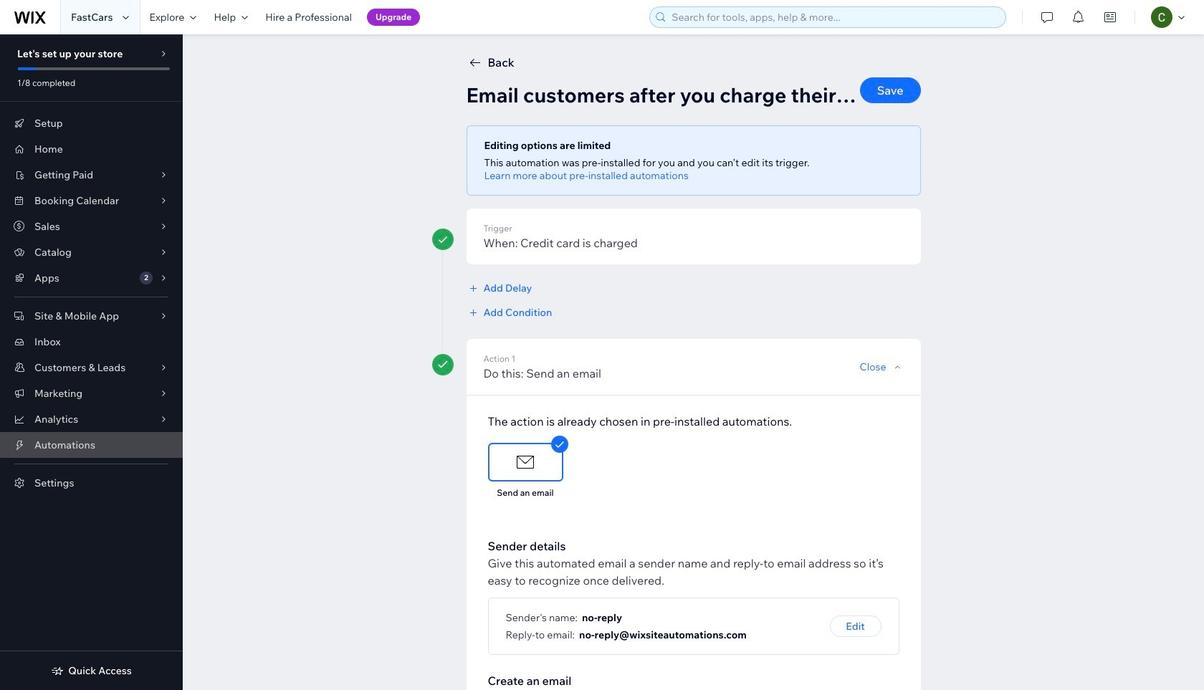 Task type: locate. For each thing, give the bounding box(es) containing it.
sidebar element
[[0, 34, 183, 690]]



Task type: describe. For each thing, give the bounding box(es) containing it.
Search for tools, apps, help & more... field
[[668, 7, 1002, 27]]

category image
[[515, 452, 536, 473]]



Task type: vqa. For each thing, say whether or not it's contained in the screenshot.
Search for tools, apps, help & more... field
yes



